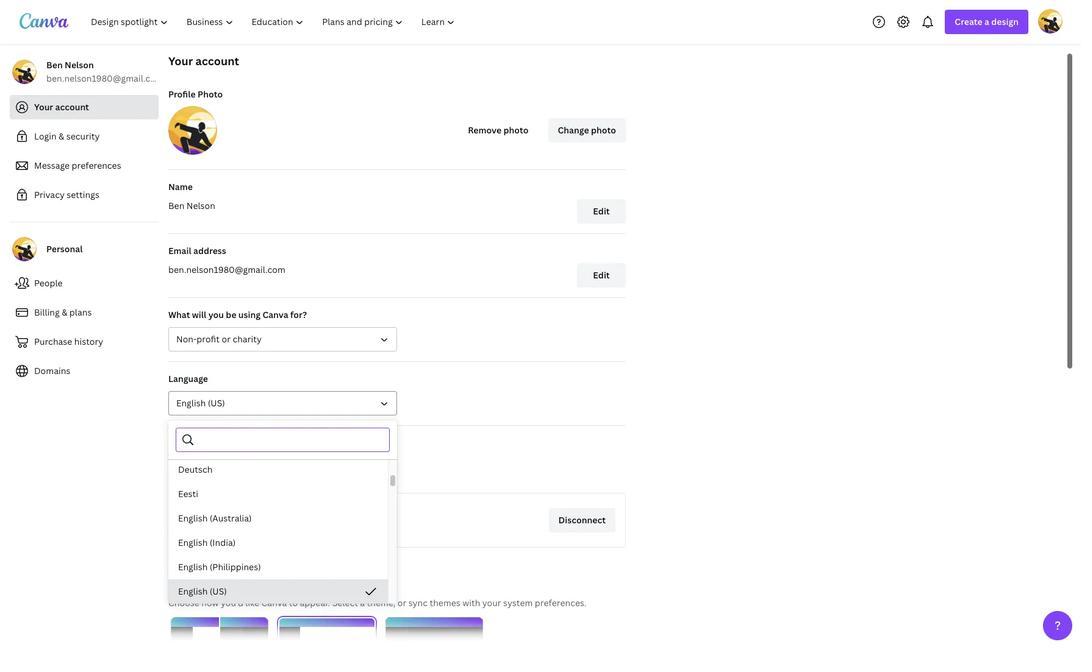 Task type: describe. For each thing, give the bounding box(es) containing it.
message preferences link
[[10, 154, 159, 178]]

themes
[[430, 598, 460, 609]]

how
[[201, 598, 219, 609]]

domains link
[[10, 359, 159, 384]]

privacy settings
[[34, 189, 99, 201]]

0 horizontal spatial your
[[34, 101, 53, 113]]

change photo button
[[548, 118, 626, 143]]

appear.
[[300, 598, 330, 609]]

Non-profit or charity button
[[168, 328, 397, 352]]

0 vertical spatial your account
[[168, 54, 239, 68]]

top level navigation element
[[83, 10, 466, 34]]

preferences
[[72, 160, 121, 171]]

system
[[503, 598, 533, 609]]

language: english (us) list box
[[168, 190, 388, 651]]

& for billing
[[62, 307, 67, 318]]

1 vertical spatial canva
[[304, 471, 330, 483]]

english (india) option
[[168, 531, 388, 556]]

message
[[34, 160, 70, 171]]

deutsch button
[[168, 458, 388, 483]]

english (us) inside button
[[178, 586, 227, 598]]

create a design button
[[945, 10, 1029, 34]]

email
[[168, 245, 191, 257]]

design
[[991, 16, 1019, 27]]

edit for ben.nelson1980@gmail.com
[[593, 270, 610, 281]]

edit button for ben nelson
[[577, 199, 626, 224]]

settings
[[67, 189, 99, 201]]

billing
[[34, 307, 60, 318]]

non-profit or charity
[[176, 334, 262, 345]]

ben for ben nelson ben.nelson1980@gmail.com
[[46, 59, 63, 71]]

you for that
[[224, 471, 240, 483]]

(us) inside button
[[210, 586, 227, 598]]

remove photo
[[468, 124, 529, 136]]

that
[[205, 471, 222, 483]]

english for english (india) 'button'
[[178, 537, 208, 549]]

billing & plans
[[34, 307, 92, 318]]

theme choose how you'd like canva to appear. select a theme, or sync themes with your system preferences.
[[168, 578, 587, 609]]

a inside the theme choose how you'd like canva to appear. select a theme, or sync themes with your system preferences.
[[360, 598, 365, 609]]

english (india)
[[178, 537, 236, 549]]

charity
[[233, 334, 262, 345]]

people link
[[10, 271, 159, 296]]

purchase
[[34, 336, 72, 348]]

what will you be using canva for?
[[168, 309, 307, 321]]

Language: English (US) button
[[168, 392, 397, 416]]

privacy settings link
[[10, 183, 159, 207]]

with
[[463, 598, 480, 609]]

profile
[[168, 88, 196, 100]]

disconnect button
[[549, 509, 616, 533]]

ben for ben nelson
[[168, 200, 184, 212]]

english (philippines)
[[178, 562, 261, 573]]

english (us) option
[[168, 580, 388, 605]]

select
[[332, 598, 358, 609]]

social
[[216, 437, 240, 449]]

domains
[[34, 365, 70, 377]]

sync
[[409, 598, 428, 609]]

nelson for ben nelson
[[187, 200, 215, 212]]

theme,
[[367, 598, 396, 609]]

(india)
[[210, 537, 236, 549]]

services
[[168, 471, 203, 483]]

change photo
[[558, 124, 616, 136]]

non-
[[176, 334, 197, 345]]

english (australia) button
[[168, 507, 388, 531]]

personal
[[46, 243, 83, 255]]

security
[[66, 131, 100, 142]]

log
[[269, 471, 281, 483]]

canva for what
[[263, 309, 288, 321]]

1 horizontal spatial ben.nelson1980@gmail.com
[[168, 264, 285, 276]]

in
[[284, 471, 291, 483]]

& for login
[[59, 131, 64, 142]]

nelson for ben nelson ben.nelson1980@gmail.com
[[65, 59, 94, 71]]

login & security link
[[10, 124, 159, 149]]

what
[[168, 309, 190, 321]]

english for language: english (us) button
[[176, 398, 206, 409]]

login
[[34, 131, 57, 142]]

edit button for ben.nelson1980@gmail.com
[[577, 264, 626, 288]]

photo for remove photo
[[504, 124, 529, 136]]

english (us) button
[[168, 580, 388, 605]]

ben nelson ben.nelson1980@gmail.com
[[46, 59, 163, 84]]

disconnect
[[559, 515, 606, 526]]

(australia)
[[210, 513, 252, 525]]

eesti
[[178, 489, 198, 500]]

profile photo
[[168, 88, 223, 100]]

english (philippines) option
[[168, 556, 388, 580]]

to left "log"
[[258, 471, 267, 483]]

0 vertical spatial ben.nelson1980@gmail.com
[[46, 73, 163, 84]]

change
[[558, 124, 589, 136]]

accounts
[[242, 437, 280, 449]]

deutsch
[[178, 464, 213, 476]]

using
[[238, 309, 261, 321]]

or inside button
[[222, 334, 231, 345]]

google ben nelson
[[223, 509, 270, 537]]

edit for ben nelson
[[593, 206, 610, 217]]

be
[[226, 309, 236, 321]]

eesti option
[[168, 483, 388, 507]]



Task type: locate. For each thing, give the bounding box(es) containing it.
english inside english (us) button
[[178, 586, 208, 598]]

ben down name
[[168, 200, 184, 212]]

your up profile
[[168, 54, 193, 68]]

& inside login & security link
[[59, 131, 64, 142]]

or inside the theme choose how you'd like canva to appear. select a theme, or sync themes with your system preferences.
[[398, 598, 406, 609]]

0 vertical spatial you
[[208, 309, 224, 321]]

1 vertical spatial edit button
[[577, 264, 626, 288]]

0 vertical spatial a
[[985, 16, 989, 27]]

0 horizontal spatial nelson
[[65, 59, 94, 71]]

privacy
[[34, 189, 65, 201]]

1 vertical spatial &
[[62, 307, 67, 318]]

theme
[[168, 578, 205, 592]]

use
[[242, 471, 256, 483]]

or right profit
[[222, 334, 231, 345]]

0 vertical spatial edit
[[593, 206, 610, 217]]

english down english (philippines)
[[178, 586, 208, 598]]

photo right change
[[591, 124, 616, 136]]

0 vertical spatial nelson
[[65, 59, 94, 71]]

1 vertical spatial your
[[34, 101, 53, 113]]

deutsch option
[[168, 458, 388, 483]]

0 vertical spatial account
[[196, 54, 239, 68]]

0 horizontal spatial or
[[222, 334, 231, 345]]

& right login
[[59, 131, 64, 142]]

(us)
[[208, 398, 225, 409], [210, 586, 227, 598]]

you left the use
[[224, 471, 240, 483]]

your account
[[168, 54, 239, 68], [34, 101, 89, 113]]

edit
[[593, 206, 610, 217], [593, 270, 610, 281]]

english (us) inside button
[[176, 398, 225, 409]]

photo inside button
[[504, 124, 529, 136]]

billing & plans link
[[10, 301, 159, 325]]

1 vertical spatial english (us)
[[178, 586, 227, 598]]

nelson down google
[[241, 525, 270, 537]]

1 horizontal spatial your
[[168, 54, 193, 68]]

profit
[[197, 334, 220, 345]]

2 horizontal spatial ben
[[223, 525, 239, 537]]

english inside the english (australia) button
[[178, 513, 208, 525]]

(us) inside button
[[208, 398, 225, 409]]

canva
[[263, 309, 288, 321], [304, 471, 330, 483], [261, 598, 287, 609]]

0 vertical spatial or
[[222, 334, 231, 345]]

purchase history
[[34, 336, 103, 348]]

2 photo from the left
[[591, 124, 616, 136]]

choose
[[168, 598, 199, 609]]

0 horizontal spatial ben
[[46, 59, 63, 71]]

english (india) button
[[168, 531, 388, 556]]

2 edit from the top
[[593, 270, 610, 281]]

to inside the theme choose how you'd like canva to appear. select a theme, or sync themes with your system preferences.
[[289, 598, 298, 609]]

a inside dropdown button
[[985, 16, 989, 27]]

english inside english (india) 'button'
[[178, 537, 208, 549]]

services that you use to log in to canva
[[168, 471, 330, 483]]

like
[[245, 598, 259, 609]]

None search field
[[200, 429, 382, 452]]

create
[[955, 16, 983, 27]]

nelson inside google ben nelson
[[241, 525, 270, 537]]

english inside english (philippines) button
[[178, 562, 208, 573]]

remove photo button
[[458, 118, 538, 143]]

language
[[168, 373, 208, 385]]

1 vertical spatial edit
[[593, 270, 610, 281]]

1 edit button from the top
[[577, 199, 626, 224]]

nelson inside ben nelson ben.nelson1980@gmail.com
[[65, 59, 94, 71]]

remove
[[468, 124, 502, 136]]

& inside billing & plans link
[[62, 307, 67, 318]]

eesti button
[[168, 483, 388, 507]]

to left appear.
[[289, 598, 298, 609]]

english
[[176, 398, 206, 409], [178, 513, 208, 525], [178, 537, 208, 549], [178, 562, 208, 573], [178, 586, 208, 598]]

ben up your account link
[[46, 59, 63, 71]]

a left design
[[985, 16, 989, 27]]

english (philippines) button
[[168, 556, 388, 580]]

english left (india) on the bottom
[[178, 537, 208, 549]]

1 vertical spatial or
[[398, 598, 406, 609]]

ben.nelson1980@gmail.com down address
[[168, 264, 285, 276]]

a right select
[[360, 598, 365, 609]]

ben nelson image
[[1038, 9, 1063, 33]]

connected
[[168, 437, 214, 449]]

your account link
[[10, 95, 159, 120]]

(philippines)
[[210, 562, 261, 573]]

english (us) down language
[[176, 398, 225, 409]]

(us) down english (philippines)
[[210, 586, 227, 598]]

0 horizontal spatial ben.nelson1980@gmail.com
[[46, 73, 163, 84]]

photo
[[504, 124, 529, 136], [591, 124, 616, 136]]

english (us)
[[176, 398, 225, 409], [178, 586, 227, 598]]

1 horizontal spatial ben
[[168, 200, 184, 212]]

nelson down name
[[187, 200, 215, 212]]

photo
[[198, 88, 223, 100]]

you for will
[[208, 309, 224, 321]]

your
[[168, 54, 193, 68], [34, 101, 53, 113]]

0 vertical spatial (us)
[[208, 398, 225, 409]]

1 horizontal spatial or
[[398, 598, 406, 609]]

email address
[[168, 245, 226, 257]]

ben down (australia)
[[223, 525, 239, 537]]

1 vertical spatial ben.nelson1980@gmail.com
[[168, 264, 285, 276]]

canva right like
[[261, 598, 287, 609]]

0 horizontal spatial photo
[[504, 124, 529, 136]]

ben inside google ben nelson
[[223, 525, 239, 537]]

0 horizontal spatial account
[[55, 101, 89, 113]]

2 edit button from the top
[[577, 264, 626, 288]]

ben.nelson1980@gmail.com
[[46, 73, 163, 84], [168, 264, 285, 276]]

english for the english (australia) button at the left
[[178, 513, 208, 525]]

canva left for?
[[263, 309, 288, 321]]

0 horizontal spatial a
[[360, 598, 365, 609]]

address
[[193, 245, 226, 257]]

2 vertical spatial ben
[[223, 525, 239, 537]]

google
[[223, 509, 252, 521]]

name
[[168, 181, 193, 193]]

account up photo
[[196, 54, 239, 68]]

0 vertical spatial ben
[[46, 59, 63, 71]]

photo inside button
[[591, 124, 616, 136]]

english (australia)
[[178, 513, 252, 525]]

english inside language: english (us) button
[[176, 398, 206, 409]]

1 vertical spatial (us)
[[210, 586, 227, 598]]

1 edit from the top
[[593, 206, 610, 217]]

0 vertical spatial &
[[59, 131, 64, 142]]

1 horizontal spatial account
[[196, 54, 239, 68]]

you'd
[[221, 598, 243, 609]]

your account up login & security
[[34, 101, 89, 113]]

None button
[[171, 618, 268, 651], [278, 618, 376, 651], [386, 618, 483, 651], [171, 618, 268, 651], [278, 618, 376, 651], [386, 618, 483, 651]]

0 vertical spatial english (us)
[[176, 398, 225, 409]]

1 vertical spatial account
[[55, 101, 89, 113]]

0 horizontal spatial your account
[[34, 101, 89, 113]]

ben.nelson1980@gmail.com up your account link
[[46, 73, 163, 84]]

(us) down language
[[208, 398, 225, 409]]

1 vertical spatial ben
[[168, 200, 184, 212]]

1 horizontal spatial photo
[[591, 124, 616, 136]]

photo for change photo
[[591, 124, 616, 136]]

your
[[482, 598, 501, 609]]

english down language
[[176, 398, 206, 409]]

you
[[208, 309, 224, 321], [224, 471, 240, 483]]

preferences.
[[535, 598, 587, 609]]

a
[[985, 16, 989, 27], [360, 598, 365, 609]]

1 vertical spatial a
[[360, 598, 365, 609]]

1 horizontal spatial your account
[[168, 54, 239, 68]]

0 vertical spatial your
[[168, 54, 193, 68]]

photo right remove
[[504, 124, 529, 136]]

or left sync
[[398, 598, 406, 609]]

1 vertical spatial nelson
[[187, 200, 215, 212]]

account
[[196, 54, 239, 68], [55, 101, 89, 113]]

ben nelson
[[168, 200, 215, 212]]

1 vertical spatial you
[[224, 471, 240, 483]]

2 vertical spatial canva
[[261, 598, 287, 609]]

1 photo from the left
[[504, 124, 529, 136]]

message preferences
[[34, 160, 121, 171]]

your up login
[[34, 101, 53, 113]]

english for english (philippines) button
[[178, 562, 208, 573]]

1 vertical spatial your account
[[34, 101, 89, 113]]

people
[[34, 278, 63, 289]]

english (australia) option
[[168, 507, 388, 531]]

english (us) down english (philippines)
[[178, 586, 227, 598]]

edit button
[[577, 199, 626, 224], [577, 264, 626, 288]]

2 horizontal spatial nelson
[[241, 525, 270, 537]]

nelson up your account link
[[65, 59, 94, 71]]

& left plans
[[62, 307, 67, 318]]

ben inside ben nelson ben.nelson1980@gmail.com
[[46, 59, 63, 71]]

history
[[74, 336, 103, 348]]

canva for theme
[[261, 598, 287, 609]]

account up login & security
[[55, 101, 89, 113]]

or
[[222, 334, 231, 345], [398, 598, 406, 609]]

english down eesti on the bottom left of the page
[[178, 513, 208, 525]]

1 horizontal spatial a
[[985, 16, 989, 27]]

plans
[[69, 307, 92, 318]]

to
[[258, 471, 267, 483], [293, 471, 302, 483], [289, 598, 298, 609]]

login & security
[[34, 131, 100, 142]]

0 vertical spatial edit button
[[577, 199, 626, 224]]

to right in
[[293, 471, 302, 483]]

purchase history link
[[10, 330, 159, 354]]

connected social accounts
[[168, 437, 280, 449]]

create a design
[[955, 16, 1019, 27]]

canva right in
[[304, 471, 330, 483]]

1 horizontal spatial nelson
[[187, 200, 215, 212]]

canva inside the theme choose how you'd like canva to appear. select a theme, or sync themes with your system preferences.
[[261, 598, 287, 609]]

for?
[[290, 309, 307, 321]]

your account up photo
[[168, 54, 239, 68]]

2 vertical spatial nelson
[[241, 525, 270, 537]]

english up the theme at the left
[[178, 562, 208, 573]]

you left the be
[[208, 309, 224, 321]]

will
[[192, 309, 206, 321]]

&
[[59, 131, 64, 142], [62, 307, 67, 318]]

0 vertical spatial canva
[[263, 309, 288, 321]]



Task type: vqa. For each thing, say whether or not it's contained in the screenshot.
appear.
yes



